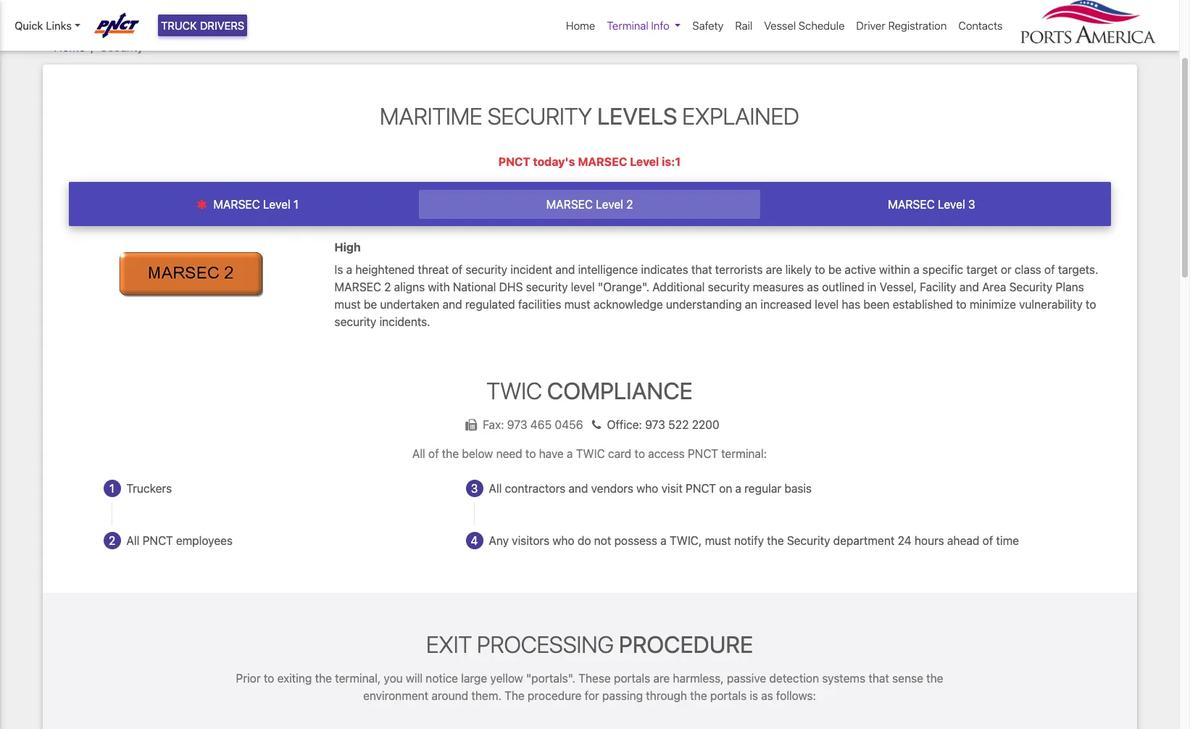 Task type: vqa. For each thing, say whether or not it's contained in the screenshot.
TWIC
yes



Task type: describe. For each thing, give the bounding box(es) containing it.
a left twic,
[[660, 534, 666, 547]]

notify
[[734, 534, 764, 547]]

levels
[[597, 102, 677, 129]]

to left have on the left of the page
[[525, 447, 536, 460]]

4
[[471, 534, 478, 547]]

1 horizontal spatial portals
[[710, 689, 747, 703]]

rail link
[[729, 12, 758, 39]]

twic compliance
[[487, 377, 693, 404]]

facilities
[[518, 298, 561, 311]]

office: 973 522 2200 link
[[586, 418, 720, 431]]

procedure
[[619, 630, 753, 658]]

pnct today's marsec level is:1
[[498, 155, 681, 168]]

contacts link
[[953, 12, 1008, 39]]

incident
[[510, 263, 552, 276]]

driver registration
[[856, 19, 947, 32]]

all for all contractors and vendors who visit pnct on a regular basis
[[489, 482, 502, 495]]

the right exiting in the left of the page
[[315, 672, 332, 685]]

security up the national
[[465, 263, 507, 276]]

regular
[[744, 482, 781, 495]]

terminal info
[[607, 19, 669, 32]]

all of the below need to have a twic card to access pnct terminal:
[[412, 447, 767, 460]]

1 vertical spatial 1
[[109, 482, 115, 495]]

outlined
[[822, 280, 864, 293]]

1 vertical spatial level
[[815, 298, 839, 311]]

ahead
[[947, 534, 979, 547]]

to down 'facility'
[[956, 298, 967, 311]]

detection
[[769, 672, 819, 685]]

vessel schedule
[[764, 19, 845, 32]]

and left vendors
[[569, 482, 588, 495]]

terminal
[[607, 19, 648, 32]]

to inside prior to exiting the terminal, you will notice large yellow "portals". these portals are harmless, passive detection systems that sense the environment around them. the procedure for passing through the portals is as follows:
[[264, 672, 274, 685]]

terminal:
[[721, 447, 767, 460]]

likely
[[785, 263, 812, 276]]

0 horizontal spatial must
[[334, 298, 361, 311]]

1 vertical spatial twic
[[576, 447, 605, 460]]

marsec for marsec level 3
[[888, 198, 935, 211]]

to right the likely
[[815, 263, 825, 276]]

hours
[[915, 534, 944, 547]]

you
[[384, 672, 403, 685]]

vulnerability
[[1019, 298, 1083, 311]]

class
[[1015, 263, 1041, 276]]

all for all of the below need to have a twic card to access pnct terminal:
[[412, 447, 425, 460]]

undertaken
[[380, 298, 440, 311]]

large
[[461, 672, 487, 685]]

all contractors and vendors who visit pnct on a regular basis
[[489, 482, 812, 495]]

facility
[[920, 280, 956, 293]]

pnct left today's
[[498, 155, 530, 168]]

the
[[504, 689, 525, 703]]

2 horizontal spatial must
[[705, 534, 731, 547]]

an
[[745, 298, 758, 311]]

acknowledge
[[593, 298, 663, 311]]

phone image
[[586, 419, 607, 430]]

pnct down 2200
[[688, 447, 718, 460]]

procedure
[[528, 689, 582, 703]]

measures
[[753, 280, 804, 293]]

systems
[[822, 672, 865, 685]]

the right notify
[[767, 534, 784, 547]]

indicates
[[641, 263, 688, 276]]

security inside is a heightened threat of security incident and intelligence indicates that terrorists are likely to be active within a specific target or class of targets. marsec 2 aligns with national dhs security level "orange". additional security measures as outlined in vessel, facility and area security plans must be undertaken and regulated facilities must acknowledge understanding an increased level has been established to minimize vulnerability to security incidents.
[[1009, 280, 1053, 293]]

marsec level 1
[[210, 198, 299, 211]]

security left 'incidents.'
[[334, 315, 376, 328]]

plans
[[1056, 280, 1084, 293]]

within
[[879, 263, 910, 276]]

do
[[578, 534, 591, 547]]

for
[[585, 689, 599, 703]]

marsec level 1 link
[[77, 190, 419, 219]]

marsec level 3 link
[[761, 190, 1103, 219]]

of right 'class'
[[1044, 263, 1055, 276]]

level for marsec level 2
[[596, 198, 623, 211]]

department
[[833, 534, 895, 547]]

fax: 973 465 0456
[[483, 418, 586, 431]]

1 horizontal spatial home
[[566, 19, 595, 32]]

1 vertical spatial home link
[[54, 40, 85, 53]]

terminal info link
[[601, 12, 687, 39]]

prior to exiting the terminal, you will notice large yellow "portals". these portals are harmless, passive detection systems that sense the environment around them. the procedure for passing through the portals is as follows:
[[236, 672, 943, 703]]

and down target
[[959, 280, 979, 293]]

level for marsec level 1
[[263, 198, 290, 211]]

with
[[428, 280, 450, 293]]

intelligence
[[578, 263, 638, 276]]

vendors
[[591, 482, 633, 495]]

sense
[[892, 672, 923, 685]]

or
[[1001, 263, 1012, 276]]

tab list containing marsec level 1
[[68, 182, 1111, 226]]

0 horizontal spatial home
[[54, 40, 85, 53]]

0456
[[555, 418, 583, 431]]

vessel
[[764, 19, 796, 32]]

marsec for marsec level 2
[[546, 198, 593, 211]]

"portals".
[[526, 672, 575, 685]]

specific
[[922, 263, 963, 276]]

0 horizontal spatial level
[[571, 280, 595, 293]]

access
[[648, 447, 685, 460]]

understanding
[[666, 298, 742, 311]]

marsec level 3
[[888, 198, 975, 211]]

marsec level 2 link
[[419, 190, 761, 219]]

safety
[[692, 19, 724, 32]]

have
[[539, 447, 564, 460]]

not
[[594, 534, 611, 547]]

quick links
[[14, 19, 72, 32]]

is:1
[[662, 155, 681, 168]]

1 horizontal spatial home link
[[560, 12, 601, 39]]

exit processing procedure
[[426, 630, 753, 658]]

follows:
[[776, 689, 816, 703]]

973 for fax:
[[507, 418, 527, 431]]

target
[[966, 263, 998, 276]]

2 inside is a heightened threat of security incident and intelligence indicates that terrorists are likely to be active within a specific target or class of targets. marsec 2 aligns with national dhs security level "orange". additional security measures as outlined in vessel, facility and area security plans must be undertaken and regulated facilities must acknowledge understanding an increased level has been established to minimize vulnerability to security incidents.
[[384, 280, 391, 293]]

is a heightened threat of security incident and intelligence indicates that terrorists are likely to be active within a specific target or class of targets. marsec 2 aligns with national dhs security level "orange". additional security measures as outlined in vessel, facility and area security plans must be undertaken and regulated facilities must acknowledge understanding an increased level has been established to minimize vulnerability to security incidents.
[[334, 263, 1098, 328]]

truck drivers link
[[158, 14, 247, 37]]

to down targets.
[[1086, 298, 1096, 311]]



Task type: locate. For each thing, give the bounding box(es) containing it.
security down terrorists
[[708, 280, 750, 293]]

who left visit in the right bottom of the page
[[636, 482, 658, 495]]

1 vertical spatial portals
[[710, 689, 747, 703]]

1 horizontal spatial 3
[[968, 198, 975, 211]]

truck drivers
[[161, 19, 244, 32]]

as inside is a heightened threat of security incident and intelligence indicates that terrorists are likely to be active within a specific target or class of targets. marsec 2 aligns with national dhs security level "orange". additional security measures as outlined in vessel, facility and area security plans must be undertaken and regulated facilities must acknowledge understanding an increased level has been established to minimize vulnerability to security incidents.
[[807, 280, 819, 293]]

0 horizontal spatial home link
[[54, 40, 85, 53]]

explained
[[682, 102, 799, 129]]

0 vertical spatial who
[[636, 482, 658, 495]]

1 horizontal spatial 2
[[384, 280, 391, 293]]

around
[[432, 689, 468, 703]]

and
[[555, 263, 575, 276], [959, 280, 979, 293], [443, 298, 462, 311], [569, 482, 588, 495]]

must left notify
[[705, 534, 731, 547]]

are up measures
[[766, 263, 782, 276]]

0 horizontal spatial 3
[[471, 482, 478, 495]]

0 horizontal spatial 1
[[109, 482, 115, 495]]

0 vertical spatial 2
[[626, 198, 633, 211]]

passing
[[602, 689, 643, 703]]

twic left the card
[[576, 447, 605, 460]]

maritime
[[380, 102, 483, 129]]

0 vertical spatial 3
[[968, 198, 975, 211]]

visit
[[661, 482, 683, 495]]

1 horizontal spatial that
[[868, 672, 889, 685]]

level for marsec level 3
[[938, 198, 965, 211]]

and down with
[[443, 298, 462, 311]]

are up 'through' in the right of the page
[[653, 672, 670, 685]]

of left time in the right of the page
[[983, 534, 993, 547]]

of left below
[[428, 447, 439, 460]]

a right on
[[735, 482, 741, 495]]

1 horizontal spatial must
[[564, 298, 590, 311]]

0 vertical spatial 1
[[293, 198, 299, 211]]

targets.
[[1058, 263, 1098, 276]]

be down heightened on the left of page
[[364, 298, 377, 311]]

is
[[334, 263, 343, 276]]

home link
[[560, 12, 601, 39], [54, 40, 85, 53]]

office: 973 522 2200
[[607, 418, 720, 431]]

registration
[[888, 19, 947, 32]]

0 horizontal spatial as
[[761, 689, 773, 703]]

must right facilities
[[564, 298, 590, 311]]

0 vertical spatial all
[[412, 447, 425, 460]]

2
[[626, 198, 633, 211], [384, 280, 391, 293], [109, 534, 115, 547]]

0 horizontal spatial all
[[126, 534, 139, 547]]

quick links link
[[14, 17, 80, 34]]

threat
[[418, 263, 449, 276]]

1 horizontal spatial are
[[766, 263, 782, 276]]

2 down pnct today's marsec level is:1
[[626, 198, 633, 211]]

contractors
[[505, 482, 565, 495]]

vessel schedule link
[[758, 12, 850, 39]]

that up additional
[[691, 263, 712, 276]]

pnct left employees
[[143, 534, 173, 547]]

1 vertical spatial home
[[54, 40, 85, 53]]

level down intelligence
[[571, 280, 595, 293]]

2 973 from the left
[[645, 418, 665, 431]]

0 horizontal spatial 973
[[507, 418, 527, 431]]

all left below
[[412, 447, 425, 460]]

1 973 from the left
[[507, 418, 527, 431]]

0 horizontal spatial are
[[653, 672, 670, 685]]

marsec inside is a heightened threat of security incident and intelligence indicates that terrorists are likely to be active within a specific target or class of targets. marsec 2 aligns with national dhs security level "orange". additional security measures as outlined in vessel, facility and area security plans must be undertaken and regulated facilities must acknowledge understanding an increased level has been established to minimize vulnerability to security incidents.
[[334, 280, 381, 293]]

1 vertical spatial all
[[489, 482, 502, 495]]

is
[[750, 689, 758, 703]]

0 vertical spatial level
[[571, 280, 595, 293]]

links
[[46, 19, 72, 32]]

must
[[334, 298, 361, 311], [564, 298, 590, 311], [705, 534, 731, 547]]

incidents.
[[379, 315, 430, 328]]

security
[[465, 263, 507, 276], [526, 280, 568, 293], [708, 280, 750, 293], [334, 315, 376, 328]]

pnct
[[498, 155, 530, 168], [688, 447, 718, 460], [686, 482, 716, 495], [143, 534, 173, 547]]

home link down links
[[54, 40, 85, 53]]

security
[[100, 40, 143, 53], [488, 102, 592, 129], [1009, 280, 1053, 293], [787, 534, 830, 547]]

0 horizontal spatial 2
[[109, 534, 115, 547]]

2 vertical spatial all
[[126, 534, 139, 547]]

as inside prior to exiting the terminal, you will notice large yellow "portals". these portals are harmless, passive detection systems that sense the environment around them. the procedure for passing through the portals is as follows:
[[761, 689, 773, 703]]

973 left 522
[[645, 418, 665, 431]]

maritime security levels explained
[[380, 102, 799, 129]]

to right prior at the left bottom of page
[[264, 672, 274, 685]]

tab list
[[68, 182, 1111, 226]]

1 horizontal spatial who
[[636, 482, 658, 495]]

0 vertical spatial be
[[828, 263, 842, 276]]

twic,
[[670, 534, 702, 547]]

1 vertical spatial 2
[[384, 280, 391, 293]]

portals down passive
[[710, 689, 747, 703]]

1 horizontal spatial level
[[815, 298, 839, 311]]

marsec for marsec level 1
[[213, 198, 260, 211]]

processing
[[477, 630, 614, 658]]

0 vertical spatial that
[[691, 263, 712, 276]]

to right the card
[[634, 447, 645, 460]]

national
[[453, 280, 496, 293]]

1 horizontal spatial 1
[[293, 198, 299, 211]]

a right have on the left of the page
[[567, 447, 573, 460]]

2 horizontal spatial 2
[[626, 198, 633, 211]]

are inside is a heightened threat of security incident and intelligence indicates that terrorists are likely to be active within a specific target or class of targets. marsec 2 aligns with national dhs security level "orange". additional security measures as outlined in vessel, facility and area security plans must be undertaken and regulated facilities must acknowledge understanding an increased level has been established to minimize vulnerability to security incidents.
[[766, 263, 782, 276]]

0 vertical spatial are
[[766, 263, 782, 276]]

portals
[[614, 672, 650, 685], [710, 689, 747, 703]]

0 vertical spatial as
[[807, 280, 819, 293]]

973 for office:
[[645, 418, 665, 431]]

1 vertical spatial as
[[761, 689, 773, 703]]

established
[[893, 298, 953, 311]]

0 horizontal spatial twic
[[487, 377, 542, 404]]

pnct left on
[[686, 482, 716, 495]]

1 vertical spatial that
[[868, 672, 889, 685]]

environment
[[363, 689, 429, 703]]

0 vertical spatial home link
[[560, 12, 601, 39]]

marsec
[[578, 155, 627, 168], [213, 198, 260, 211], [546, 198, 593, 211], [888, 198, 935, 211], [334, 280, 381, 293]]

level down outlined
[[815, 298, 839, 311]]

home link left terminal
[[560, 12, 601, 39]]

twic up fax: 973 465 0456
[[487, 377, 542, 404]]

3 inside tab list
[[968, 198, 975, 211]]

be up outlined
[[828, 263, 842, 276]]

1 horizontal spatial as
[[807, 280, 819, 293]]

will
[[406, 672, 423, 685]]

522
[[668, 418, 689, 431]]

3 down below
[[471, 482, 478, 495]]

1 horizontal spatial all
[[412, 447, 425, 460]]

0 vertical spatial home
[[566, 19, 595, 32]]

2 left all pnct employees
[[109, 534, 115, 547]]

safety link
[[687, 12, 729, 39]]

1 vertical spatial be
[[364, 298, 377, 311]]

active
[[845, 263, 876, 276]]

973
[[507, 418, 527, 431], [645, 418, 665, 431]]

basis
[[784, 482, 812, 495]]

portals up the passing
[[614, 672, 650, 685]]

that
[[691, 263, 712, 276], [868, 672, 889, 685]]

twic
[[487, 377, 542, 404], [576, 447, 605, 460]]

a right is
[[346, 263, 352, 276]]

the right sense
[[926, 672, 943, 685]]

exiting
[[277, 672, 312, 685]]

all for all pnct employees
[[126, 534, 139, 547]]

1 horizontal spatial 973
[[645, 418, 665, 431]]

increased
[[761, 298, 812, 311]]

all
[[412, 447, 425, 460], [489, 482, 502, 495], [126, 534, 139, 547]]

contacts
[[958, 19, 1003, 32]]

as right is
[[761, 689, 773, 703]]

vessel,
[[880, 280, 917, 293]]

schedule
[[799, 19, 845, 32]]

2 horizontal spatial all
[[489, 482, 502, 495]]

3 up target
[[968, 198, 975, 211]]

of right threat on the left of the page
[[452, 263, 462, 276]]

the down harmless,
[[690, 689, 707, 703]]

passive
[[727, 672, 766, 685]]

that left sense
[[868, 672, 889, 685]]

0 vertical spatial twic
[[487, 377, 542, 404]]

a right within
[[913, 263, 919, 276]]

yellow
[[490, 672, 523, 685]]

and right incident
[[555, 263, 575, 276]]

all down need
[[489, 482, 502, 495]]

must down is
[[334, 298, 361, 311]]

all down truckers
[[126, 534, 139, 547]]

0 horizontal spatial who
[[553, 534, 574, 547]]

marsec level 2
[[546, 198, 633, 211]]

0 horizontal spatial be
[[364, 298, 377, 311]]

1 horizontal spatial be
[[828, 263, 842, 276]]

aligns
[[394, 280, 425, 293]]

home
[[566, 19, 595, 32], [54, 40, 85, 53]]

on
[[719, 482, 732, 495]]

1 inside marsec level 1 link
[[293, 198, 299, 211]]

these
[[578, 672, 611, 685]]

0 vertical spatial portals
[[614, 672, 650, 685]]

0 horizontal spatial that
[[691, 263, 712, 276]]

area
[[982, 280, 1006, 293]]

exit
[[426, 630, 472, 658]]

who left do
[[553, 534, 574, 547]]

2 vertical spatial 2
[[109, 534, 115, 547]]

that inside is a heightened threat of security incident and intelligence indicates that terrorists are likely to be active within a specific target or class of targets. marsec 2 aligns with national dhs security level "orange". additional security measures as outlined in vessel, facility and area security plans must be undertaken and regulated facilities must acknowledge understanding an increased level has been established to minimize vulnerability to security incidents.
[[691, 263, 712, 276]]

that inside prior to exiting the terminal, you will notice large yellow "portals". these portals are harmless, passive detection systems that sense the environment around them. the procedure for passing through the portals is as follows:
[[868, 672, 889, 685]]

2 down heightened on the left of page
[[384, 280, 391, 293]]

1
[[293, 198, 299, 211], [109, 482, 115, 495]]

as down the likely
[[807, 280, 819, 293]]

0 horizontal spatial portals
[[614, 672, 650, 685]]

1 vertical spatial are
[[653, 672, 670, 685]]

are inside prior to exiting the terminal, you will notice large yellow "portals". these portals are harmless, passive detection systems that sense the environment around them. the procedure for passing through the portals is as follows:
[[653, 672, 670, 685]]

the left below
[[442, 447, 459, 460]]

heightened
[[355, 263, 415, 276]]

in
[[867, 280, 877, 293]]

truck
[[161, 19, 197, 32]]

time
[[996, 534, 1019, 547]]

1 vertical spatial who
[[553, 534, 574, 547]]

drivers
[[200, 19, 244, 32]]

are
[[766, 263, 782, 276], [653, 672, 670, 685]]

regulated
[[465, 298, 515, 311]]

security up facilities
[[526, 280, 568, 293]]

visitors
[[512, 534, 549, 547]]

terminal,
[[335, 672, 381, 685]]

973 right fax: in the left bottom of the page
[[507, 418, 527, 431]]

home down links
[[54, 40, 85, 53]]

1 horizontal spatial twic
[[576, 447, 605, 460]]

rail
[[735, 19, 752, 32]]

1 vertical spatial 3
[[471, 482, 478, 495]]

home left terminal
[[566, 19, 595, 32]]

who
[[636, 482, 658, 495], [553, 534, 574, 547]]



